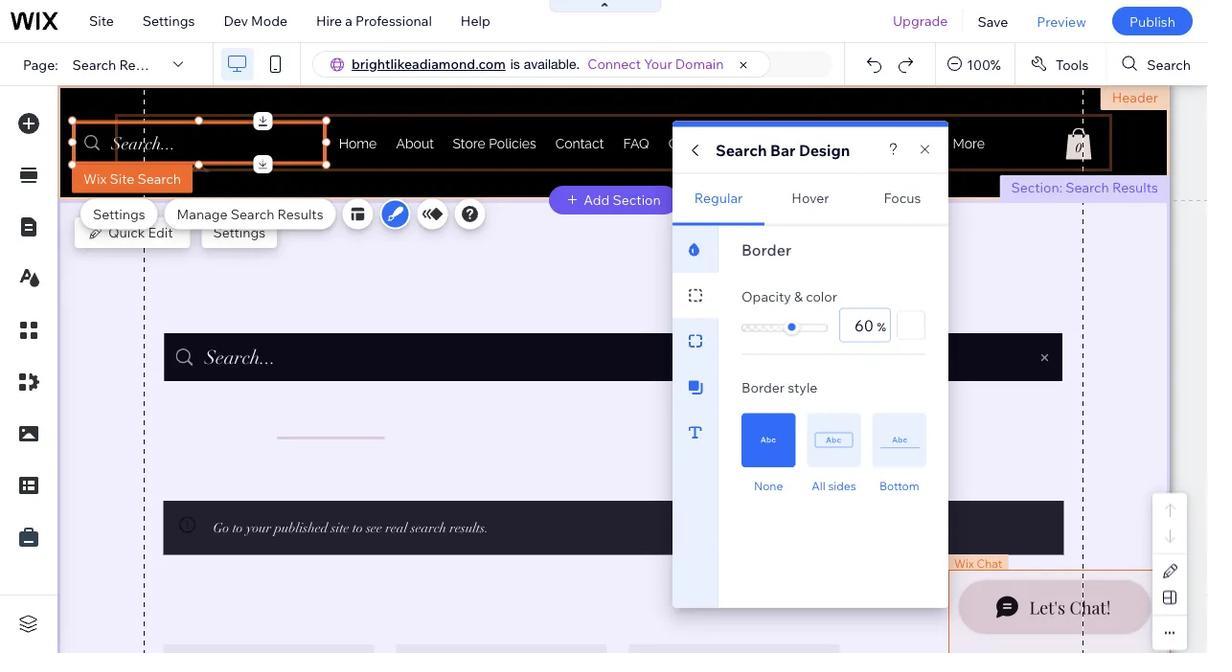 Task type: describe. For each thing, give the bounding box(es) containing it.
manage
[[177, 206, 228, 222]]

section
[[613, 192, 661, 208]]

search bar design
[[716, 140, 850, 160]]

1 vertical spatial site
[[110, 170, 134, 187]]

save
[[978, 13, 1009, 29]]

publish
[[1130, 13, 1176, 29]]

a
[[345, 12, 353, 29]]

manage search results
[[177, 206, 324, 222]]

quick
[[108, 224, 145, 241]]

100% button
[[937, 43, 1015, 85]]

header
[[1112, 89, 1159, 106]]

add
[[584, 192, 610, 208]]

search results
[[72, 56, 165, 73]]

0 vertical spatial site
[[89, 12, 114, 29]]

border for border style
[[742, 379, 785, 396]]

available.
[[524, 56, 580, 72]]

edit
[[148, 224, 173, 241]]

dev
[[224, 12, 248, 29]]

100%
[[967, 56, 1001, 73]]

none
[[754, 479, 783, 493]]

all sides
[[812, 479, 857, 493]]

save button
[[964, 0, 1023, 42]]

border for border
[[742, 240, 792, 259]]

results for manage search results
[[278, 206, 324, 222]]

connect
[[588, 56, 641, 72]]

tools
[[1056, 56, 1089, 73]]

your
[[644, 56, 673, 72]]

hire
[[316, 12, 342, 29]]

1 vertical spatial settings
[[93, 206, 145, 222]]

focus
[[884, 190, 921, 207]]

search button
[[1107, 43, 1209, 85]]

upgrade
[[893, 12, 948, 29]]

bar
[[771, 140, 796, 160]]



Task type: vqa. For each thing, say whether or not it's contained in the screenshot.
rightmost VERTICAL MENUS
no



Task type: locate. For each thing, give the bounding box(es) containing it.
domain
[[676, 56, 724, 72]]

1 border from the top
[[742, 240, 792, 259]]

border
[[742, 240, 792, 259], [742, 379, 785, 396]]

2 vertical spatial results
[[278, 206, 324, 222]]

hire a professional
[[316, 12, 432, 29]]

settings up search results
[[143, 12, 195, 29]]

search
[[72, 56, 116, 73], [1148, 56, 1191, 73], [716, 140, 767, 160], [137, 170, 181, 187], [1066, 179, 1110, 196], [231, 206, 275, 222]]

bottom
[[880, 479, 920, 493]]

2 horizontal spatial results
[[1113, 179, 1159, 196]]

2 vertical spatial settings
[[213, 224, 266, 241]]

color
[[806, 288, 838, 305]]

brightlikeadiamond.com
[[352, 56, 506, 72]]

wix
[[83, 170, 107, 187]]

opacity
[[742, 288, 792, 305]]

site up search results
[[89, 12, 114, 29]]

help
[[461, 12, 490, 29]]

1 vertical spatial border
[[742, 379, 785, 396]]

style
[[788, 379, 818, 396]]

border style
[[742, 379, 818, 396]]

hover
[[792, 190, 830, 207]]

0 vertical spatial results
[[119, 56, 165, 73]]

wix site search
[[83, 170, 181, 187]]

dev mode
[[224, 12, 288, 29]]

preview button
[[1023, 0, 1101, 42]]

is available. connect your domain
[[511, 56, 724, 72]]

tools button
[[1016, 43, 1106, 85]]

results for section: search results
[[1113, 179, 1159, 196]]

publish button
[[1113, 7, 1193, 35]]

border left style
[[742, 379, 785, 396]]

is
[[511, 56, 520, 72]]

opacity & color
[[742, 288, 838, 305]]

settings down manage search results
[[213, 224, 266, 241]]

1 horizontal spatial results
[[278, 206, 324, 222]]

add section
[[584, 192, 661, 208]]

site
[[89, 12, 114, 29], [110, 170, 134, 187]]

add section button
[[549, 186, 678, 215]]

settings
[[143, 12, 195, 29], [93, 206, 145, 222], [213, 224, 266, 241]]

mode
[[251, 12, 288, 29]]

None text field
[[840, 308, 891, 343]]

design
[[799, 140, 850, 160]]

settings up quick
[[93, 206, 145, 222]]

professional
[[356, 12, 432, 29]]

sides
[[829, 479, 857, 493]]

0 vertical spatial border
[[742, 240, 792, 259]]

regular
[[695, 190, 743, 207]]

preview
[[1037, 13, 1087, 29]]

0 horizontal spatial results
[[119, 56, 165, 73]]

border up opacity
[[742, 240, 792, 259]]

section: search results
[[1012, 179, 1159, 196]]

results
[[119, 56, 165, 73], [1113, 179, 1159, 196], [278, 206, 324, 222]]

1 vertical spatial results
[[1113, 179, 1159, 196]]

2 border from the top
[[742, 379, 785, 396]]

all
[[812, 479, 826, 493]]

&
[[795, 288, 803, 305]]

quick edit
[[108, 224, 173, 241]]

site right wix
[[110, 170, 134, 187]]

search inside button
[[1148, 56, 1191, 73]]

0 vertical spatial settings
[[143, 12, 195, 29]]

section:
[[1012, 179, 1063, 196]]



